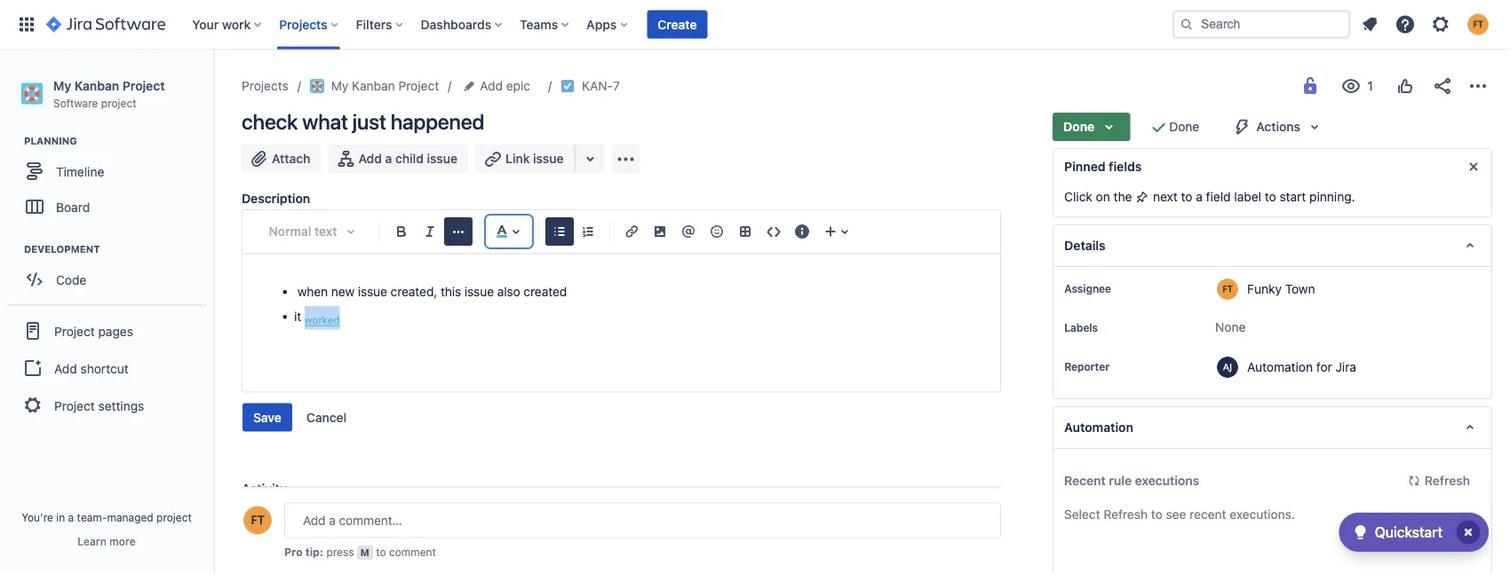 Task type: vqa. For each thing, say whether or not it's contained in the screenshot.
Add rule icon at the right bottom of page
no



Task type: locate. For each thing, give the bounding box(es) containing it.
menu bar
[[284, 503, 458, 524]]

click on the
[[1064, 190, 1135, 204]]

1 horizontal spatial add
[[358, 151, 382, 166]]

numbered list ⌘⇧7 image
[[577, 221, 599, 242]]

link image
[[621, 221, 642, 242]]

when new issue created, this issue also created
[[294, 285, 567, 299]]

project settings
[[54, 399, 144, 413]]

settings
[[98, 399, 144, 413]]

1 horizontal spatial automation
[[1247, 360, 1313, 374]]

1 horizontal spatial project
[[156, 512, 192, 524]]

learn
[[78, 536, 106, 548]]

0 horizontal spatial automation
[[1064, 421, 1133, 435]]

hide message image
[[1463, 156, 1484, 178]]

0 horizontal spatial kanban
[[74, 78, 119, 93]]

a left child
[[385, 151, 392, 166]]

2 kanban from the left
[[352, 79, 395, 93]]

help image
[[1395, 14, 1416, 35]]

project settings link
[[7, 387, 206, 426]]

planning
[[24, 136, 77, 147]]

tip:
[[305, 547, 323, 559]]

1 horizontal spatial to
[[1181, 190, 1192, 204]]

my kanban project link
[[310, 76, 439, 97]]

assignee
[[1064, 282, 1111, 295]]

1 vertical spatial projects
[[242, 79, 288, 93]]

none
[[1215, 320, 1246, 335]]

start
[[1280, 190, 1306, 204]]

next
[[1153, 190, 1178, 204]]

your work button
[[187, 10, 268, 39]]

projects for projects link
[[242, 79, 288, 93]]

the
[[1114, 190, 1132, 204]]

settings image
[[1430, 14, 1451, 35]]

my up "software"
[[53, 78, 71, 93]]

group
[[7, 305, 206, 431]]

comment
[[389, 547, 436, 559]]

kanban up "software"
[[74, 78, 119, 93]]

2 vertical spatial a
[[68, 512, 74, 524]]

pinning.
[[1309, 190, 1355, 204]]

learn more button
[[78, 535, 136, 549]]

0 vertical spatial automation
[[1247, 360, 1313, 374]]

add left the shortcut
[[54, 361, 77, 376]]

bullet list ⌘⇧8 image
[[549, 221, 570, 242]]

reporter
[[1064, 361, 1109, 373]]

1 my from the left
[[53, 78, 71, 93]]

automation for jira
[[1247, 360, 1356, 374]]

add inside group
[[54, 361, 77, 376]]

your
[[192, 17, 219, 32]]

project right managed at the left
[[156, 512, 192, 524]]

info panel image
[[791, 221, 813, 242]]

add down just
[[358, 151, 382, 166]]

actions image
[[1467, 76, 1489, 97]]

to right m
[[376, 547, 386, 559]]

board
[[56, 200, 90, 214]]

filters button
[[351, 10, 410, 39]]

filters
[[356, 17, 392, 32]]

banner
[[0, 0, 1510, 50]]

Description - Main content area, start typing to enter text. text field
[[273, 282, 970, 362]]

project left sidebar navigation image
[[122, 78, 165, 93]]

0 vertical spatial projects
[[279, 17, 327, 32]]

check image
[[1350, 522, 1371, 544]]

done up pinned
[[1063, 119, 1095, 134]]

0 horizontal spatial a
[[68, 512, 74, 524]]

done button
[[1053, 113, 1130, 141]]

1 horizontal spatial done
[[1169, 119, 1199, 134]]

show:
[[242, 506, 277, 521]]

press
[[326, 547, 354, 559]]

projects up "my kanban project" image
[[279, 17, 327, 32]]

automation left for
[[1247, 360, 1313, 374]]

1 vertical spatial a
[[1196, 190, 1203, 204]]

bold ⌘b image
[[391, 221, 412, 242]]

kanban
[[74, 78, 119, 93], [352, 79, 395, 93]]

0 horizontal spatial project
[[101, 97, 136, 109]]

my kanban project image
[[310, 79, 324, 93]]

this
[[441, 285, 461, 299]]

a left field
[[1196, 190, 1203, 204]]

created
[[524, 285, 567, 299]]

vote options: no one has voted for this issue yet. image
[[1395, 76, 1416, 97]]

1 done from the left
[[1063, 119, 1095, 134]]

0 vertical spatial add
[[480, 79, 503, 93]]

pinned fields
[[1064, 159, 1142, 174]]

create button
[[647, 10, 707, 39]]

worked
[[305, 314, 340, 327]]

add inside popup button
[[480, 79, 503, 93]]

add image, video, or file image
[[649, 221, 671, 242]]

all
[[293, 506, 308, 521]]

2 vertical spatial add
[[54, 361, 77, 376]]

next to a field label to start pinning.
[[1150, 190, 1355, 204]]

add epic
[[480, 79, 530, 93]]

projects up "check"
[[242, 79, 288, 93]]

task image
[[561, 79, 575, 93]]

automation down reporter
[[1064, 421, 1133, 435]]

kan-7 link
[[582, 76, 620, 97]]

my right "my kanban project" image
[[331, 79, 348, 93]]

appswitcher icon image
[[16, 14, 37, 35]]

on
[[1096, 190, 1110, 204]]

1 kanban from the left
[[74, 78, 119, 93]]

0 horizontal spatial add
[[54, 361, 77, 376]]

shortcut
[[80, 361, 129, 376]]

for
[[1316, 360, 1332, 374]]

2 my from the left
[[331, 79, 348, 93]]

apps
[[586, 17, 617, 32]]

my
[[53, 78, 71, 93], [331, 79, 348, 93]]

activity
[[242, 481, 287, 496]]

automation element
[[1053, 407, 1492, 449]]

sidebar navigation image
[[194, 71, 233, 107]]

to left start
[[1265, 190, 1276, 204]]

share image
[[1432, 76, 1453, 97]]

fields
[[1109, 159, 1142, 174]]

0 horizontal spatial done
[[1063, 119, 1095, 134]]

kanban inside my kanban project software project
[[74, 78, 119, 93]]

project inside my kanban project software project
[[122, 78, 165, 93]]

link issue
[[505, 151, 564, 166]]

project
[[101, 97, 136, 109], [156, 512, 192, 524]]

a for you're in a team-managed project
[[68, 512, 74, 524]]

kanban up just
[[352, 79, 395, 93]]

create
[[658, 17, 697, 32]]

teams
[[520, 17, 558, 32]]

add a child issue button
[[328, 145, 468, 173]]

emoji image
[[706, 221, 727, 242]]

actions button
[[1221, 113, 1336, 141]]

projects inside popup button
[[279, 17, 327, 32]]

issue right child
[[427, 151, 457, 166]]

0 horizontal spatial to
[[376, 547, 386, 559]]

project right "software"
[[101, 97, 136, 109]]

pinned
[[1064, 159, 1106, 174]]

search image
[[1180, 17, 1194, 32]]

add a child issue
[[358, 151, 457, 166]]

table image
[[735, 221, 756, 242]]

description
[[242, 191, 310, 206]]

issue
[[427, 151, 457, 166], [533, 151, 564, 166], [358, 285, 387, 299], [465, 285, 494, 299]]

1 horizontal spatial a
[[385, 151, 392, 166]]

1 horizontal spatial kanban
[[352, 79, 395, 93]]

add for add shortcut
[[54, 361, 77, 376]]

1 vertical spatial automation
[[1064, 421, 1133, 435]]

a right in
[[68, 512, 74, 524]]

funky
[[1247, 282, 1282, 296]]

dashboards button
[[415, 10, 509, 39]]

Add a comment… field
[[284, 503, 1001, 539]]

2 horizontal spatial a
[[1196, 190, 1203, 204]]

actions
[[1256, 119, 1300, 134]]

1 vertical spatial add
[[358, 151, 382, 166]]

banner containing your work
[[0, 0, 1510, 50]]

link
[[505, 151, 530, 166]]

0 vertical spatial a
[[385, 151, 392, 166]]

0 horizontal spatial my
[[53, 78, 71, 93]]

jira software image
[[46, 14, 165, 35], [46, 14, 165, 35]]

board link
[[9, 189, 204, 225]]

0 vertical spatial project
[[101, 97, 136, 109]]

projects button
[[274, 10, 345, 39]]

projects
[[279, 17, 327, 32], [242, 79, 288, 93]]

add
[[480, 79, 503, 93], [358, 151, 382, 166], [54, 361, 77, 376]]

pro
[[284, 547, 303, 559]]

project
[[122, 78, 165, 93], [398, 79, 439, 93], [54, 324, 95, 339], [54, 399, 95, 413]]

done up next at top
[[1169, 119, 1199, 134]]

2 horizontal spatial add
[[480, 79, 503, 93]]

project pages
[[54, 324, 133, 339]]

click
[[1064, 190, 1092, 204]]

project pages link
[[7, 312, 206, 351]]

my inside my kanban project software project
[[53, 78, 71, 93]]

add left "epic"
[[480, 79, 503, 93]]

code snippet image
[[763, 221, 784, 242]]

to right next at top
[[1181, 190, 1192, 204]]

Search field
[[1173, 10, 1350, 39]]

code
[[56, 273, 86, 287]]

labels
[[1064, 322, 1098, 334]]

comments button
[[320, 503, 394, 524]]

1 horizontal spatial my
[[331, 79, 348, 93]]

italic ⌘i image
[[419, 221, 441, 242]]



Task type: describe. For each thing, give the bounding box(es) containing it.
epic
[[506, 79, 530, 93]]

2 done from the left
[[1169, 119, 1199, 134]]

pages
[[98, 324, 133, 339]]

just
[[352, 109, 386, 134]]

created,
[[391, 285, 437, 299]]

projects link
[[242, 76, 288, 97]]

planning group
[[9, 134, 212, 230]]

what
[[302, 109, 348, 134]]

more formatting image
[[448, 221, 469, 242]]

mention image
[[678, 221, 699, 242]]

timeline link
[[9, 154, 204, 189]]

when
[[297, 285, 328, 299]]

project up happened
[[398, 79, 439, 93]]

add epic button
[[460, 76, 536, 97]]

my for my kanban project
[[331, 79, 348, 93]]

you're in a team-managed project
[[21, 512, 192, 524]]

kan-7
[[582, 79, 620, 93]]

issue right link
[[533, 151, 564, 166]]

done inside dropdown button
[[1063, 119, 1095, 134]]

details element
[[1053, 225, 1492, 267]]

work
[[222, 17, 251, 32]]

software
[[53, 97, 98, 109]]

you're
[[21, 512, 53, 524]]

automation for automation for jira
[[1247, 360, 1313, 374]]

labels pin to top image
[[1102, 321, 1116, 335]]

check
[[242, 109, 298, 134]]

project up the add shortcut
[[54, 324, 95, 339]]

dashboards
[[421, 17, 491, 32]]

menu bar containing all
[[284, 503, 458, 524]]

a for next to a field label to start pinning.
[[1196, 190, 1203, 204]]

your work
[[192, 17, 251, 32]]

attach button
[[242, 145, 321, 173]]

timeline
[[56, 164, 104, 179]]

save button
[[242, 404, 292, 432]]

happened
[[391, 109, 484, 134]]

save
[[253, 410, 281, 425]]

project down the add shortcut
[[54, 399, 95, 413]]

also
[[497, 285, 520, 299]]

notifications image
[[1359, 14, 1380, 35]]

development
[[24, 244, 100, 256]]

group containing project pages
[[7, 305, 206, 431]]

new
[[331, 285, 355, 299]]

learn more
[[78, 536, 136, 548]]

projects for projects popup button
[[279, 17, 327, 32]]

copy link to issue image
[[616, 78, 631, 92]]

check what just happened
[[242, 109, 484, 134]]

cancel
[[306, 410, 347, 425]]

planning image
[[3, 131, 24, 152]]

assignee pin to top image
[[1115, 282, 1129, 296]]

managed
[[107, 512, 153, 524]]

add app image
[[615, 149, 636, 170]]

cancel button
[[296, 404, 357, 432]]

funky town
[[1247, 282, 1315, 296]]

kan-
[[582, 79, 613, 93]]

development group
[[9, 243, 212, 303]]

your profile and settings image
[[1467, 14, 1489, 35]]

my kanban project software project
[[53, 78, 165, 109]]

a inside button
[[385, 151, 392, 166]]

automation for automation
[[1064, 421, 1133, 435]]

dismiss quickstart image
[[1454, 519, 1483, 547]]

development image
[[3, 239, 24, 260]]

add shortcut button
[[7, 351, 206, 387]]

teams button
[[514, 10, 576, 39]]

issue right new
[[358, 285, 387, 299]]

quickstart
[[1375, 525, 1443, 541]]

2 horizontal spatial to
[[1265, 190, 1276, 204]]

project inside my kanban project software project
[[101, 97, 136, 109]]

add for add epic
[[480, 79, 503, 93]]

label
[[1234, 190, 1261, 204]]

more
[[109, 536, 136, 548]]

town
[[1285, 282, 1315, 296]]

add for add a child issue
[[358, 151, 382, 166]]

primary element
[[11, 0, 1173, 49]]

child
[[395, 151, 424, 166]]

add shortcut
[[54, 361, 129, 376]]

all button
[[287, 503, 313, 524]]

1 vertical spatial project
[[156, 512, 192, 524]]

code link
[[9, 262, 204, 298]]

profile image of funky town image
[[243, 507, 272, 535]]

comments
[[325, 506, 389, 521]]

field
[[1206, 190, 1231, 204]]

it worked
[[294, 310, 340, 327]]

link web pages and more image
[[580, 148, 601, 170]]

details
[[1064, 238, 1106, 253]]

kanban for my kanban project software project
[[74, 78, 119, 93]]

in
[[56, 512, 65, 524]]

7
[[613, 79, 620, 93]]

issue right the this
[[465, 285, 494, 299]]

apps button
[[581, 10, 635, 39]]

it
[[294, 310, 301, 324]]

my for my kanban project software project
[[53, 78, 71, 93]]

link issue button
[[475, 145, 576, 173]]

pro tip: press m to comment
[[284, 547, 436, 559]]

jira
[[1336, 360, 1356, 374]]

kanban for my kanban project
[[352, 79, 395, 93]]

done image
[[1148, 116, 1169, 138]]



